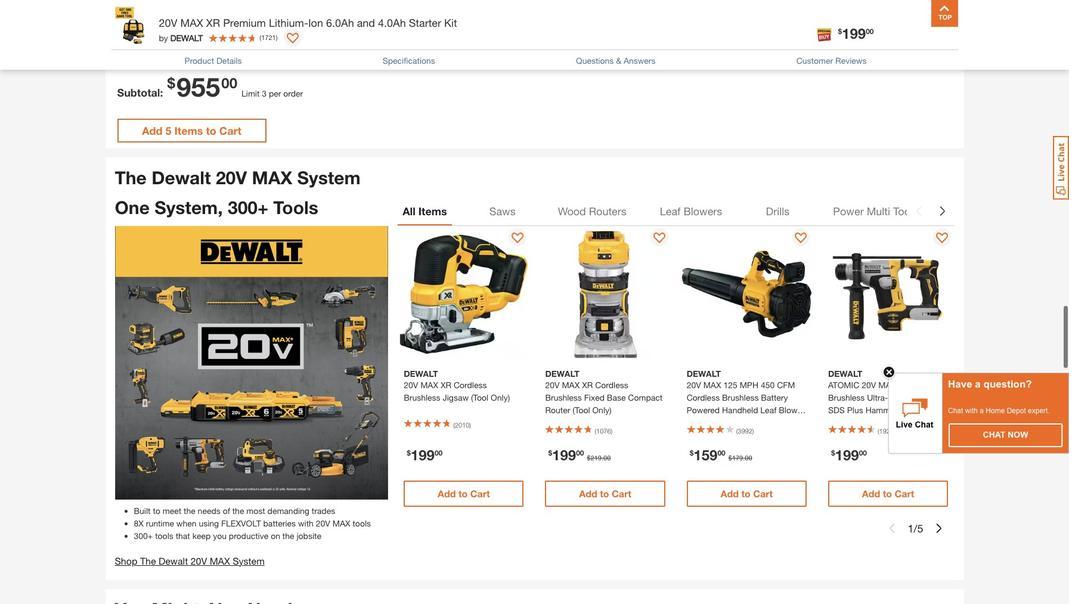 Task type: describe. For each thing, give the bounding box(es) containing it.
2 horizontal spatial the
[[283, 530, 294, 541]]

( 1076 ) inside the 2 / 5 group
[[306, 12, 324, 20]]

lithium-
[[269, 16, 308, 29]]

leaf blowers
[[660, 204, 722, 217]]

20v max xr cordless brushless jigsaw (tool only) image
[[398, 228, 530, 360]]

shop
[[115, 555, 137, 566]]

(tool inside dewalt atomic 20v max cordless brushless ultra-compact 5/8 in. sds plus hammer drill (tool only)
[[916, 405, 934, 415]]

all items
[[403, 204, 447, 217]]

question?
[[984, 378, 1032, 390]]

customer reviews
[[796, 55, 867, 66]]

) down 'base'
[[611, 427, 612, 435]]

tools inside button
[[893, 204, 918, 217]]

routers
[[589, 204, 627, 217]]

questions & answers
[[576, 55, 656, 66]]

handheld
[[722, 405, 758, 415]]

demanding
[[267, 505, 309, 515]]

192
[[879, 427, 890, 435]]

jobsite
[[297, 530, 321, 541]]

trades
[[312, 505, 335, 515]]

( down 'handheld'
[[736, 427, 738, 435]]

$ inside $ 199 00
[[147, 26, 151, 35]]

00 inside $ 199 00
[[175, 26, 183, 35]]

base
[[607, 392, 626, 403]]

plus
[[847, 405, 863, 415]]

max inside dewalt 20v max xr cordless brushless fixed base compact router (tool only)
[[562, 380, 580, 390]]

to inside built to meet the needs of the most demanding trades 8x runtime when using flexvolt batteries with 20v max tools 300+ tools that keep you productive on the jobsite
[[153, 505, 160, 515]]

multi
[[867, 204, 890, 217]]

per inside 1 / 5 'group'
[[148, 44, 157, 52]]

$ 199 00 inside 1 / 5 'group'
[[147, 24, 183, 41]]

1 horizontal spatial the
[[232, 505, 244, 515]]

one system, 300+ tools
[[115, 197, 318, 218]]

have
[[948, 378, 972, 390]]

20v max xr premium lithium-ion 6.0ah and 4.0ah starter kit
[[159, 16, 457, 29]]

0 vertical spatial the
[[115, 167, 147, 189]]

6.0ah
[[326, 16, 354, 29]]

20v max 125 mph 450 cfm cordless brushless battery powered handheld leaf blower (tool only) image
[[681, 228, 813, 360]]

power multi tools
[[833, 204, 918, 217]]

have a question?
[[948, 378, 1032, 390]]

meet
[[163, 505, 181, 515]]

only) inside dewalt 20v max xr cordless brushless fixed base compact router (tool only)
[[592, 405, 612, 415]]

next slide image
[[934, 524, 944, 533]]

display image for 159
[[795, 232, 807, 244]]

using
[[199, 518, 219, 528]]

only) inside dewalt atomic 20v max cordless brushless ultra-compact 5/8 in. sds plus hammer drill (tool only)
[[828, 417, 847, 428]]

to inside 'button'
[[206, 124, 216, 137]]

leaf inside the dewalt 20v max 125 mph 450 cfm cordless brushless battery powered handheld leaf blower (tool only)
[[760, 405, 777, 415]]

to for dewalt 20v max xr cordless brushless jigsaw (tool only)
[[458, 488, 468, 499]]

limit 3 per order
[[126, 44, 174, 52]]

1 vertical spatial 1076
[[596, 427, 611, 435]]

limit inside subtotal: $ 955 00 limit 3 per order
[[241, 88, 260, 99]]

you
[[213, 530, 227, 541]]

00 inside $ 199 00 $ 219 save
[[287, 36, 295, 45]]

built to meet the needs of the most demanding trades 8x runtime when using flexvolt batteries with 20v max tools 300+ tools that keep you productive on the jobsite
[[134, 505, 371, 541]]

159 inside 3 / 5 group
[[397, 34, 421, 51]]

save
[[298, 41, 313, 49]]

wood routers
[[558, 204, 627, 217]]

8x
[[134, 518, 144, 528]]

add to cart for cordless
[[721, 488, 773, 499]]

and
[[357, 16, 375, 29]]

1 vertical spatial a
[[980, 407, 984, 415]]

1 / 5
[[908, 521, 923, 535]]

1 vertical spatial the
[[140, 555, 156, 566]]

3 display image from the left
[[936, 232, 948, 244]]

only) inside dewalt 20v max xr cordless brushless jigsaw (tool only)
[[491, 392, 510, 403]]

20v inside dewalt atomic 20v max cordless brushless ultra-compact 5/8 in. sds plus hammer drill (tool only)
[[862, 380, 876, 390]]

sds
[[828, 405, 845, 415]]

kit
[[444, 16, 457, 29]]

cordless for compact
[[899, 380, 932, 390]]

leaf blowers button
[[655, 197, 727, 225]]

chat
[[948, 407, 963, 415]]

all
[[403, 204, 415, 217]]

atomic
[[828, 380, 859, 390]]

this is the first slide image
[[888, 524, 897, 533]]

20v inside dewalt 20v max xr cordless brushless jigsaw (tool only)
[[404, 380, 418, 390]]

5 inside 'button'
[[165, 124, 171, 137]]

with inside built to meet the needs of the most demanding trades 8x runtime when using flexvolt batteries with 20v max tools 300+ tools that keep you productive on the jobsite
[[298, 518, 314, 528]]

4 / 5 group
[[517, 0, 645, 68]]

3 inside 1 / 5 'group'
[[142, 44, 146, 52]]

1 horizontal spatial ( 3992 )
[[736, 427, 754, 435]]

blower
[[779, 405, 805, 415]]

( 192 )
[[878, 427, 892, 435]]

product image image
[[114, 6, 153, 45]]

add for dewalt 20v max xr cordless brushless jigsaw (tool only)
[[438, 488, 456, 499]]

saws
[[489, 204, 516, 217]]

. for 199
[[602, 454, 603, 462]]

0 vertical spatial system
[[297, 167, 361, 189]]

shop the dewalt 20v max system
[[115, 555, 265, 566]]

( 2010 )
[[453, 421, 471, 428]]

) down lithium-
[[276, 33, 278, 41]]

chat now link
[[949, 424, 1062, 446]]

built
[[134, 505, 151, 515]]

5/8
[[925, 392, 937, 403]]

leaf inside button
[[660, 204, 681, 217]]

cordless for (tool
[[454, 380, 487, 390]]

of
[[223, 505, 230, 515]]

xr for $
[[582, 380, 593, 390]]

1 / 5 group
[[117, 0, 245, 68]]

ultra-
[[867, 392, 888, 403]]

on
[[271, 530, 280, 541]]

3 inside subtotal: $ 955 00 limit 3 per order
[[262, 88, 267, 99]]

199 inside 4 / 5 group
[[530, 34, 554, 51]]

hammer
[[866, 405, 898, 415]]

items inside button
[[418, 204, 447, 217]]

3 / 5 group
[[384, 0, 512, 68]]

219 for $ 199 00 $ 219 save
[[302, 32, 313, 39]]

home
[[986, 407, 1005, 415]]

1 vertical spatial dewalt
[[159, 555, 188, 566]]

add for dewalt atomic 20v max cordless brushless ultra-compact 5/8 in. sds plus hammer drill (tool only)
[[862, 488, 880, 499]]

20v inside dewalt 20v max xr cordless brushless fixed base compact router (tool only)
[[545, 380, 560, 390]]

1076 inside the 2 / 5 group
[[308, 12, 322, 20]]

limit inside 1 / 5 'group'
[[126, 44, 140, 52]]

dewalt 20v max 125 mph 450 cfm cordless brushless battery powered handheld leaf blower (tool only)
[[687, 369, 805, 428]]

most
[[246, 505, 265, 515]]

add inside 'button'
[[142, 124, 162, 137]]

cfm
[[777, 380, 795, 390]]

add to cart for (tool
[[438, 488, 490, 499]]

( 1721 )
[[260, 33, 278, 41]]

dewalt 20v max xr cordless brushless jigsaw (tool only)
[[404, 369, 510, 403]]

product
[[185, 55, 214, 66]]

. for 159
[[743, 454, 745, 462]]

3992 inside 3 / 5 group
[[441, 12, 456, 20]]

300+ inside built to meet the needs of the most demanding trades 8x runtime when using flexvolt batteries with 20v max tools 300+ tools that keep you productive on the jobsite
[[134, 530, 153, 541]]

in.
[[939, 392, 948, 403]]

) down "hammer"
[[890, 427, 892, 435]]

0 vertical spatial a
[[975, 378, 981, 390]]

runtime
[[146, 518, 174, 528]]

that
[[176, 530, 190, 541]]

20v max xr cordless brushless fixed base compact router (tool only) image
[[539, 228, 671, 360]]

2 / 5 group
[[251, 0, 378, 68]]

top button
[[931, 0, 958, 27]]

&
[[616, 55, 621, 66]]

router
[[545, 405, 570, 415]]

subtotal:
[[117, 86, 163, 99]]

add to cart button for compact
[[828, 481, 948, 507]]

all items button
[[398, 197, 452, 225]]

questions
[[576, 55, 614, 66]]

0 horizontal spatial display image
[[287, 33, 298, 45]]

( inside the 2 / 5 group
[[306, 12, 308, 20]]

premium
[[223, 16, 266, 29]]

mph
[[740, 380, 758, 390]]

drills
[[766, 204, 790, 217]]

add 5 items to cart button
[[117, 119, 266, 143]]

when
[[176, 518, 196, 528]]

starter
[[409, 16, 441, 29]]

customer
[[796, 55, 833, 66]]



Task type: locate. For each thing, give the bounding box(es) containing it.
max
[[180, 16, 203, 29], [252, 167, 292, 189], [420, 380, 438, 390], [562, 380, 580, 390], [703, 380, 721, 390], [878, 380, 896, 390], [333, 518, 350, 528], [210, 555, 230, 566]]

leaf
[[660, 204, 681, 217], [760, 405, 777, 415]]

only) right jigsaw
[[491, 392, 510, 403]]

add to cart for compact
[[862, 488, 914, 499]]

reviews
[[835, 55, 867, 66]]

1 vertical spatial ( 3992 )
[[736, 427, 754, 435]]

add for dewalt 20v max xr cordless brushless fixed base compact router (tool only)
[[579, 488, 597, 499]]

limit up subtotal:
[[126, 44, 140, 52]]

the right the shop
[[140, 555, 156, 566]]

20v inside built to meet the needs of the most demanding trades 8x runtime when using flexvolt batteries with 20v max tools 300+ tools that keep you productive on the jobsite
[[316, 518, 330, 528]]

limit down details
[[241, 88, 260, 99]]

brushless for 20v max xr cordless brushless fixed base compact router (tool only)
[[545, 392, 582, 403]]

display image
[[653, 232, 665, 244], [795, 232, 807, 244], [936, 232, 948, 244]]

0 horizontal spatial .
[[602, 454, 603, 462]]

1076 left 6.0ah
[[308, 12, 322, 20]]

$ 199 00 $ 219 save
[[260, 32, 315, 51]]

) inside 3 / 5 group
[[456, 12, 457, 20]]

0 vertical spatial dewalt
[[152, 167, 211, 189]]

brushless down atomic
[[828, 392, 865, 403]]

cart for dewalt 20v max xr cordless brushless fixed base compact router (tool only)
[[612, 488, 631, 499]]

system,
[[155, 197, 223, 218]]

dewalt for dewalt 20v max xr cordless brushless jigsaw (tool only)
[[404, 369, 438, 379]]

( 3992 ) inside 3 / 5 group
[[440, 12, 457, 20]]

00 inside subtotal: $ 955 00 limit 3 per order
[[221, 75, 237, 91]]

dewalt up system,
[[152, 167, 211, 189]]

3992 right 4.0ah on the left of the page
[[441, 12, 456, 20]]

cordless inside dewalt 20v max xr cordless brushless jigsaw (tool only)
[[454, 380, 487, 390]]

125
[[723, 380, 737, 390]]

dewalt inside dewalt 20v max xr cordless brushless jigsaw (tool only)
[[404, 369, 438, 379]]

0 vertical spatial 219
[[302, 32, 313, 39]]

items down 955
[[174, 124, 203, 137]]

1 horizontal spatial ( 1076 )
[[595, 427, 612, 435]]

cordless inside the dewalt 20v max 125 mph 450 cfm cordless brushless battery powered handheld leaf blower (tool only)
[[687, 392, 720, 403]]

1 horizontal spatial 3
[[262, 88, 267, 99]]

details
[[216, 55, 242, 66]]

dewalt for dewalt 20v max xr cordless brushless fixed base compact router (tool only)
[[545, 369, 579, 379]]

1 horizontal spatial leaf
[[760, 405, 777, 415]]

0 horizontal spatial the
[[184, 505, 195, 515]]

answers
[[624, 55, 656, 66]]

cordless up powered
[[687, 392, 720, 403]]

1 horizontal spatial 219
[[591, 454, 602, 462]]

cart inside 'button'
[[219, 124, 241, 137]]

0 horizontal spatial compact
[[628, 392, 663, 403]]

cordless inside dewalt 20v max xr cordless brushless fixed base compact router (tool only)
[[595, 380, 628, 390]]

drill
[[900, 405, 914, 415]]

1 horizontal spatial limit
[[241, 88, 260, 99]]

1 horizontal spatial tools
[[353, 518, 371, 528]]

with up the jobsite
[[298, 518, 314, 528]]

3 brushless from the left
[[722, 392, 759, 403]]

only) down powered
[[706, 417, 726, 428]]

max inside dewalt 20v max xr cordless brushless jigsaw (tool only)
[[420, 380, 438, 390]]

(tool right jigsaw
[[471, 392, 488, 403]]

1 vertical spatial system
[[233, 555, 265, 566]]

depot
[[1007, 407, 1026, 415]]

1 vertical spatial limit
[[241, 88, 260, 99]]

0 vertical spatial 5
[[165, 124, 171, 137]]

a right have at the right
[[975, 378, 981, 390]]

brushless inside dewalt 20v max xr cordless brushless jigsaw (tool only)
[[404, 392, 440, 403]]

0 horizontal spatial 1076
[[308, 12, 322, 20]]

159
[[397, 34, 421, 51], [694, 447, 718, 463]]

fixed
[[584, 392, 605, 403]]

300+ down 'the dewalt 20v max system'
[[228, 197, 268, 218]]

cordless up 'base'
[[595, 380, 628, 390]]

0 horizontal spatial with
[[298, 518, 314, 528]]

compact inside dewalt 20v max xr cordless brushless fixed base compact router (tool only)
[[628, 392, 663, 403]]

dewalt atomic 20v max cordless brushless ultra-compact 5/8 in. sds plus hammer drill (tool only)
[[828, 369, 948, 428]]

0 vertical spatial 300+
[[228, 197, 268, 218]]

0 horizontal spatial limit
[[126, 44, 140, 52]]

$ inside subtotal: $ 955 00 limit 3 per order
[[167, 75, 175, 91]]

only) down sds
[[828, 417, 847, 428]]

subtotal: $ 955 00 limit 3 per order
[[117, 71, 303, 103]]

power
[[833, 204, 864, 217]]

customer reviews button
[[796, 54, 867, 67], [796, 54, 867, 67]]

219 inside $ 199 00 $ 219 . 00
[[591, 454, 602, 462]]

4.0ah
[[378, 16, 406, 29]]

power multi tools button
[[828, 197, 923, 225]]

specifications
[[383, 55, 435, 66]]

items right all
[[418, 204, 447, 217]]

the right on
[[283, 530, 294, 541]]

xr up fixed
[[582, 380, 593, 390]]

with right the chat at right
[[965, 407, 978, 415]]

blowers
[[684, 204, 722, 217]]

cordless up jigsaw
[[454, 380, 487, 390]]

1 horizontal spatial .
[[743, 454, 745, 462]]

to for dewalt 20v max xr cordless brushless fixed base compact router (tool only)
[[600, 488, 609, 499]]

) left 6.0ah
[[322, 12, 324, 20]]

0 horizontal spatial items
[[174, 124, 203, 137]]

0 horizontal spatial 219
[[302, 32, 313, 39]]

the right of
[[232, 505, 244, 515]]

2 horizontal spatial display image
[[936, 232, 948, 244]]

0 horizontal spatial tools
[[273, 197, 318, 218]]

xr for 199
[[441, 380, 451, 390]]

cordless up 5/8
[[899, 380, 932, 390]]

keep
[[192, 530, 211, 541]]

20v
[[159, 16, 177, 29], [216, 167, 247, 189], [404, 380, 418, 390], [545, 380, 560, 390], [687, 380, 701, 390], [862, 380, 876, 390], [316, 518, 330, 528], [191, 555, 207, 566]]

) inside the 2 / 5 group
[[322, 12, 324, 20]]

1 horizontal spatial per
[[269, 88, 281, 99]]

0 vertical spatial 3
[[142, 44, 146, 52]]

add to cart button for cordless
[[687, 481, 807, 507]]

1721
[[261, 33, 276, 41]]

(tool down fixed
[[573, 405, 590, 415]]

order inside 1 / 5 'group'
[[159, 44, 174, 52]]

wood routers button
[[553, 197, 631, 225]]

only)
[[491, 392, 510, 403], [592, 405, 612, 415], [706, 417, 726, 428], [828, 417, 847, 428]]

0 horizontal spatial 3
[[142, 44, 146, 52]]

3 add to cart from the left
[[721, 488, 773, 499]]

the dewalt 20v max system
[[115, 167, 361, 189]]

atomic 20v max cordless brushless ultra-compact 5/8 in. sds plus hammer drill (tool only) image
[[822, 228, 954, 360]]

cordless for base
[[595, 380, 628, 390]]

items inside 'button'
[[174, 124, 203, 137]]

add 5 items to cart
[[142, 124, 241, 137]]

cordless
[[454, 380, 487, 390], [595, 380, 628, 390], [899, 380, 932, 390], [687, 392, 720, 403]]

( down "hammer"
[[878, 427, 879, 435]]

leaf down battery
[[760, 405, 777, 415]]

1 horizontal spatial tools
[[893, 204, 918, 217]]

cart for dewalt 20v max 125 mph 450 cfm cordless brushless battery powered handheld leaf blower (tool only)
[[753, 488, 773, 499]]

0 horizontal spatial 300+
[[134, 530, 153, 541]]

199 inside $ 199 00 $ 219 save
[[264, 34, 287, 51]]

2 horizontal spatial xr
[[582, 380, 593, 390]]

dewalt for dewalt atomic 20v max cordless brushless ultra-compact 5/8 in. sds plus hammer drill (tool only)
[[828, 369, 862, 379]]

the up when
[[184, 505, 195, 515]]

1 vertical spatial items
[[418, 204, 447, 217]]

0 horizontal spatial 5
[[165, 124, 171, 137]]

1 add to cart button from the left
[[404, 481, 524, 507]]

0 vertical spatial display image
[[287, 33, 298, 45]]

xr left premium
[[206, 16, 220, 29]]

159 left 179
[[694, 447, 718, 463]]

2 add to cart button from the left
[[545, 481, 665, 507]]

0 horizontal spatial order
[[159, 44, 174, 52]]

tools
[[353, 518, 371, 528], [155, 530, 173, 541]]

0 horizontal spatial 3992
[[441, 12, 456, 20]]

dewalt
[[152, 167, 211, 189], [159, 555, 188, 566]]

( 1076 ) up $ 199 00 $ 219 . 00
[[595, 427, 612, 435]]

(
[[306, 12, 308, 20], [440, 12, 441, 20], [260, 33, 261, 41], [453, 421, 455, 428], [595, 427, 596, 435], [736, 427, 738, 435], [878, 427, 879, 435]]

1 horizontal spatial items
[[418, 204, 447, 217]]

0 vertical spatial order
[[159, 44, 174, 52]]

order
[[159, 44, 174, 52], [283, 88, 303, 99]]

brushless inside the dewalt 20v max 125 mph 450 cfm cordless brushless battery powered handheld leaf blower (tool only)
[[722, 392, 759, 403]]

2 compact from the left
[[888, 392, 923, 403]]

1 vertical spatial 3992
[[738, 427, 752, 435]]

1 vertical spatial with
[[298, 518, 314, 528]]

saws button
[[476, 197, 529, 225]]

2 add to cart from the left
[[579, 488, 631, 499]]

199 inside 1 / 5 'group'
[[151, 24, 175, 41]]

0 horizontal spatial xr
[[206, 16, 220, 29]]

(tool inside dewalt 20v max xr cordless brushless jigsaw (tool only)
[[471, 392, 488, 403]]

max inside built to meet the needs of the most demanding trades 8x runtime when using flexvolt batteries with 20v max tools 300+ tools that keep you productive on the jobsite
[[333, 518, 350, 528]]

0 vertical spatial leaf
[[660, 204, 681, 217]]

1 display image from the left
[[653, 232, 665, 244]]

1 horizontal spatial system
[[297, 167, 361, 189]]

1 horizontal spatial xr
[[441, 380, 451, 390]]

0 horizontal spatial tools
[[155, 530, 173, 541]]

4 add to cart from the left
[[862, 488, 914, 499]]

( down premium
[[260, 33, 261, 41]]

tools
[[273, 197, 318, 218], [893, 204, 918, 217]]

$
[[147, 26, 151, 35], [838, 27, 842, 36], [298, 32, 302, 39], [260, 36, 264, 45], [167, 75, 175, 91], [407, 448, 411, 457], [548, 448, 552, 457], [690, 448, 694, 457], [831, 448, 835, 457], [587, 454, 591, 462], [728, 454, 732, 462]]

add to cart button for (tool
[[404, 481, 524, 507]]

chat with a home depot expert.
[[948, 407, 1050, 415]]

1 vertical spatial tools
[[155, 530, 173, 541]]

system
[[297, 167, 361, 189], [233, 555, 265, 566]]

(tool inside dewalt 20v max xr cordless brushless fixed base compact router (tool only)
[[573, 405, 590, 415]]

219
[[302, 32, 313, 39], [591, 454, 602, 462]]

1 horizontal spatial 5
[[917, 521, 923, 535]]

2 display image from the left
[[795, 232, 807, 244]]

0 vertical spatial tools
[[353, 518, 371, 528]]

order down by
[[159, 44, 174, 52]]

xr inside dewalt 20v max xr cordless brushless jigsaw (tool only)
[[441, 380, 451, 390]]

to for dewalt 20v max 125 mph 450 cfm cordless brushless battery powered handheld leaf blower (tool only)
[[741, 488, 751, 499]]

order inside subtotal: $ 955 00 limit 3 per order
[[283, 88, 303, 99]]

display image for 199
[[653, 232, 665, 244]]

compact up drill
[[888, 392, 923, 403]]

( up $ 199 00 $ 219 . 00
[[595, 427, 596, 435]]

1 vertical spatial 219
[[591, 454, 602, 462]]

powered
[[687, 405, 720, 415]]

1 horizontal spatial with
[[965, 407, 978, 415]]

2 brushless from the left
[[545, 392, 582, 403]]

300+ down the 8x
[[134, 530, 153, 541]]

0 horizontal spatial per
[[148, 44, 157, 52]]

1076
[[308, 12, 322, 20], [596, 427, 611, 435]]

expert.
[[1028, 407, 1050, 415]]

219 inside $ 199 00 $ 219 save
[[302, 32, 313, 39]]

add to cart button for base
[[545, 481, 665, 507]]

1 vertical spatial leaf
[[760, 405, 777, 415]]

( left kit
[[440, 12, 441, 20]]

( left ion
[[306, 12, 308, 20]]

xr inside dewalt 20v max xr cordless brushless fixed base compact router (tool only)
[[582, 380, 593, 390]]

( inside 3 / 5 group
[[440, 12, 441, 20]]

compact inside dewalt atomic 20v max cordless brushless ultra-compact 5/8 in. sds plus hammer drill (tool only)
[[888, 392, 923, 403]]

1 horizontal spatial 3992
[[738, 427, 752, 435]]

add to cart for base
[[579, 488, 631, 499]]

the up one
[[115, 167, 147, 189]]

visualtabs tab list
[[398, 197, 923, 225]]

brushless up 'handheld'
[[722, 392, 759, 403]]

cart for dewalt 20v max xr cordless brushless jigsaw (tool only)
[[470, 488, 490, 499]]

xr up jigsaw
[[441, 380, 451, 390]]

brushless left jigsaw
[[404, 392, 440, 403]]

dewalt inside dewalt atomic 20v max cordless brushless ultra-compact 5/8 in. sds plus hammer drill (tool only)
[[828, 369, 862, 379]]

0 vertical spatial 1076
[[308, 12, 322, 20]]

1 brushless from the left
[[404, 392, 440, 403]]

159 up specifications
[[397, 34, 421, 51]]

1 horizontal spatial 300+
[[228, 197, 268, 218]]

brushless for atomic 20v max cordless brushless ultra-compact 5/8 in. sds plus hammer drill (tool only)
[[828, 392, 865, 403]]

199
[[151, 24, 175, 41], [842, 25, 866, 42], [264, 34, 287, 51], [530, 34, 554, 51], [664, 34, 688, 51], [411, 447, 435, 463], [552, 447, 576, 463], [835, 447, 859, 463]]

(tool inside the dewalt 20v max 125 mph 450 cfm cordless brushless battery powered handheld leaf blower (tool only)
[[687, 417, 704, 428]]

) down dewalt 20v max xr cordless brushless jigsaw (tool only)
[[469, 421, 471, 428]]

1 . from the left
[[602, 454, 603, 462]]

max inside dewalt atomic 20v max cordless brushless ultra-compact 5/8 in. sds plus hammer drill (tool only)
[[878, 380, 896, 390]]

batteries
[[263, 518, 296, 528]]

now
[[1008, 430, 1028, 439]]

limit
[[126, 44, 140, 52], [241, 88, 260, 99]]

(tool down 5/8
[[916, 405, 934, 415]]

. inside $ 199 00 $ 219 . 00
[[602, 454, 603, 462]]

display image down saws button
[[512, 232, 524, 244]]

0 horizontal spatial 159
[[397, 34, 421, 51]]

955
[[176, 71, 220, 103]]

( 3992 ) right 4.0ah on the left of the page
[[440, 12, 457, 20]]

brushless up router
[[545, 392, 582, 403]]

dewalt
[[170, 32, 203, 43], [404, 369, 438, 379], [545, 369, 579, 379], [687, 369, 721, 379], [828, 369, 862, 379]]

(tool down powered
[[687, 417, 704, 428]]

max inside the dewalt 20v max 125 mph 450 cfm cordless brushless battery powered handheld leaf blower (tool only)
[[703, 380, 721, 390]]

brushless
[[404, 392, 440, 403], [545, 392, 582, 403], [722, 392, 759, 403], [828, 392, 865, 403]]

1 vertical spatial 300+
[[134, 530, 153, 541]]

( 3992 ) down 'handheld'
[[736, 427, 754, 435]]

1 horizontal spatial 159
[[694, 447, 718, 463]]

1 vertical spatial ( 1076 )
[[595, 427, 612, 435]]

2 . from the left
[[743, 454, 745, 462]]

only) down fixed
[[592, 405, 612, 415]]

0 horizontal spatial ( 3992 )
[[440, 12, 457, 20]]

1076 up $ 199 00 $ 219 . 00
[[596, 427, 611, 435]]

0 vertical spatial limit
[[126, 44, 140, 52]]

productive
[[229, 530, 268, 541]]

$ 159 00 $ 179 . 00
[[690, 447, 752, 463]]

add for dewalt 20v max 125 mph 450 cfm cordless brushless battery powered handheld leaf blower (tool only)
[[721, 488, 739, 499]]

to for dewalt atomic 20v max cordless brushless ultra-compact 5/8 in. sds plus hammer drill (tool only)
[[883, 488, 892, 499]]

0 horizontal spatial leaf
[[660, 204, 681, 217]]

cordless inside dewalt atomic 20v max cordless brushless ultra-compact 5/8 in. sds plus hammer drill (tool only)
[[899, 380, 932, 390]]

$ 199 00 $ 219 . 00
[[548, 447, 611, 463]]

chat
[[983, 430, 1006, 439]]

4 brushless from the left
[[828, 392, 865, 403]]

0 horizontal spatial display image
[[653, 232, 665, 244]]

dewalt inside dewalt 20v max xr cordless brushless fixed base compact router (tool only)
[[545, 369, 579, 379]]

0 vertical spatial items
[[174, 124, 203, 137]]

0 vertical spatial 3992
[[441, 12, 456, 20]]

per
[[148, 44, 157, 52], [269, 88, 281, 99]]

1 vertical spatial 5
[[917, 521, 923, 535]]

0 vertical spatial with
[[965, 407, 978, 415]]

per inside subtotal: $ 955 00 limit 3 per order
[[269, 88, 281, 99]]

1 horizontal spatial display image
[[512, 232, 524, 244]]

1 horizontal spatial display image
[[795, 232, 807, 244]]

drills button
[[751, 197, 805, 225]]

00
[[175, 26, 183, 35], [866, 27, 874, 36], [287, 36, 295, 45], [221, 75, 237, 91], [435, 448, 443, 457], [576, 448, 584, 457], [718, 448, 726, 457], [859, 448, 867, 457], [603, 454, 611, 462], [745, 454, 752, 462]]

0 horizontal spatial ( 1076 )
[[306, 12, 324, 20]]

(tool
[[471, 392, 488, 403], [573, 405, 590, 415], [916, 405, 934, 415], [687, 417, 704, 428]]

1 add to cart from the left
[[438, 488, 490, 499]]

1 vertical spatial display image
[[512, 232, 524, 244]]

1 vertical spatial 159
[[694, 447, 718, 463]]

product details button
[[185, 54, 242, 67], [185, 54, 242, 67]]

1 vertical spatial order
[[283, 88, 303, 99]]

by dewalt
[[159, 32, 203, 43]]

) down 'handheld'
[[752, 427, 754, 435]]

brushless inside dewalt 20v max xr cordless brushless fixed base compact router (tool only)
[[545, 392, 582, 403]]

20v inside the dewalt 20v max 125 mph 450 cfm cordless brushless battery powered handheld leaf blower (tool only)
[[687, 380, 701, 390]]

cart for dewalt atomic 20v max cordless brushless ultra-compact 5/8 in. sds plus hammer drill (tool only)
[[895, 488, 914, 499]]

wood
[[558, 204, 586, 217]]

display image
[[287, 33, 298, 45], [512, 232, 524, 244]]

) right starter
[[456, 12, 457, 20]]

leaf left blowers
[[660, 204, 681, 217]]

( 1076 ) left 6.0ah
[[306, 12, 324, 20]]

live chat image
[[1053, 136, 1069, 200]]

brushless for 20v max xr cordless brushless jigsaw (tool only)
[[404, 392, 440, 403]]

0 vertical spatial ( 1076 )
[[306, 12, 324, 20]]

( down jigsaw
[[453, 421, 455, 428]]

compact right 'base'
[[628, 392, 663, 403]]

3992 down 'handheld'
[[738, 427, 752, 435]]

display image down lithium-
[[287, 33, 298, 45]]

dewalt 20v max xr cordless brushless fixed base compact router (tool only)
[[545, 369, 663, 415]]

2010
[[455, 421, 469, 428]]

1 compact from the left
[[628, 392, 663, 403]]

1 vertical spatial per
[[269, 88, 281, 99]]

. inside $ 159 00 $ 179 . 00
[[743, 454, 745, 462]]

0 vertical spatial per
[[148, 44, 157, 52]]

brushless inside dewalt atomic 20v max cordless brushless ultra-compact 5/8 in. sds plus hammer drill (tool only)
[[828, 392, 865, 403]]

0 vertical spatial 159
[[397, 34, 421, 51]]

0 vertical spatial ( 3992 )
[[440, 12, 457, 20]]

add to cart
[[438, 488, 490, 499], [579, 488, 631, 499], [721, 488, 773, 499], [862, 488, 914, 499]]

needs
[[198, 505, 220, 515]]

dewalt inside the dewalt 20v max 125 mph 450 cfm cordless brushless battery powered handheld leaf blower (tool only)
[[687, 369, 721, 379]]

4 add to cart button from the left
[[828, 481, 948, 507]]

dewalt for dewalt 20v max 125 mph 450 cfm cordless brushless battery powered handheld leaf blower (tool only)
[[687, 369, 721, 379]]

219 for $ 199 00 $ 219 . 00
[[591, 454, 602, 462]]

1
[[908, 521, 914, 535]]

dewalt down the that
[[159, 555, 188, 566]]

1 horizontal spatial 1076
[[596, 427, 611, 435]]

only) inside the dewalt 20v max 125 mph 450 cfm cordless brushless battery powered handheld leaf blower (tool only)
[[706, 417, 726, 428]]

cart
[[219, 124, 241, 137], [470, 488, 490, 499], [612, 488, 631, 499], [753, 488, 773, 499], [895, 488, 914, 499]]

1 vertical spatial 3
[[262, 88, 267, 99]]

main product image image
[[115, 226, 388, 499]]

1 horizontal spatial order
[[283, 88, 303, 99]]

a left home on the right
[[980, 407, 984, 415]]

battery
[[761, 392, 788, 403]]

3 add to cart button from the left
[[687, 481, 807, 507]]

order down save
[[283, 88, 303, 99]]

1 horizontal spatial compact
[[888, 392, 923, 403]]

0 horizontal spatial system
[[233, 555, 265, 566]]



Task type: vqa. For each thing, say whether or not it's contained in the screenshot.
Instant Checkout
no



